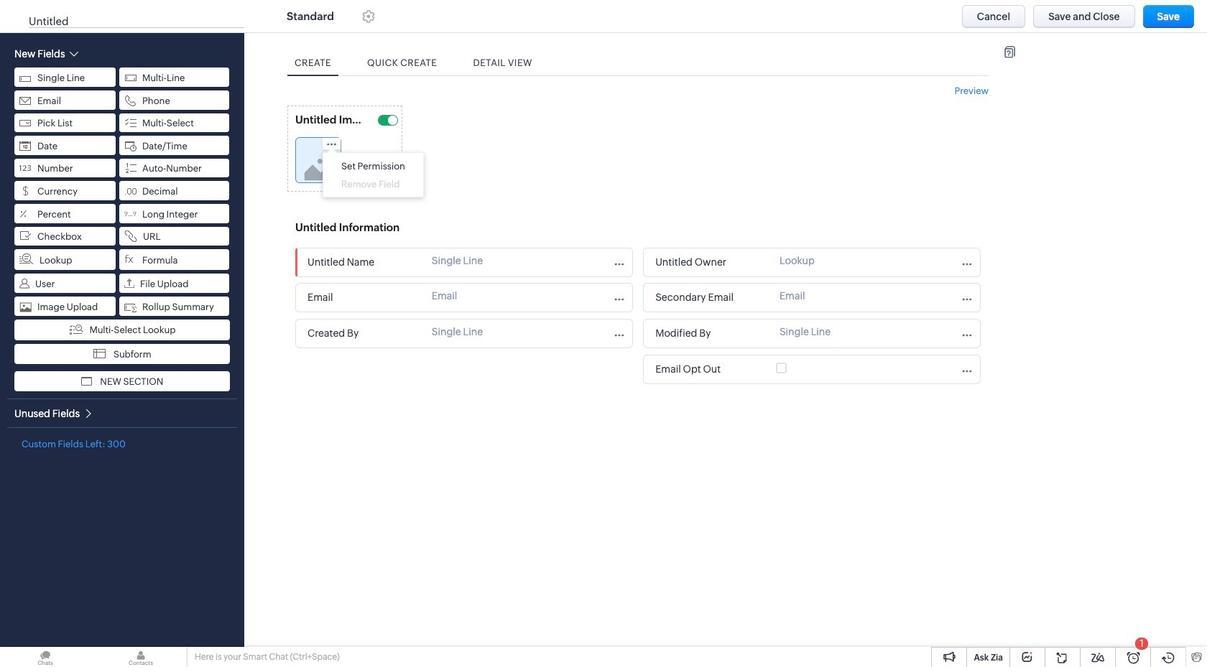 Task type: vqa. For each thing, say whether or not it's contained in the screenshot.
Phone
no



Task type: locate. For each thing, give the bounding box(es) containing it.
contacts image
[[96, 647, 186, 668]]

None button
[[962, 5, 1025, 28], [1033, 5, 1135, 28], [1143, 5, 1194, 28], [962, 5, 1025, 28], [1033, 5, 1135, 28], [1143, 5, 1194, 28]]

None text field
[[303, 253, 421, 272], [303, 288, 421, 308], [303, 324, 421, 343], [651, 324, 769, 343], [303, 253, 421, 272], [303, 288, 421, 308], [303, 324, 421, 343], [651, 324, 769, 343]]

chats image
[[0, 647, 91, 668]]

None text field
[[292, 110, 364, 129], [292, 218, 435, 237], [651, 253, 769, 272], [651, 288, 769, 308], [651, 360, 745, 379], [292, 110, 364, 129], [292, 218, 435, 237], [651, 253, 769, 272], [651, 288, 769, 308], [651, 360, 745, 379]]



